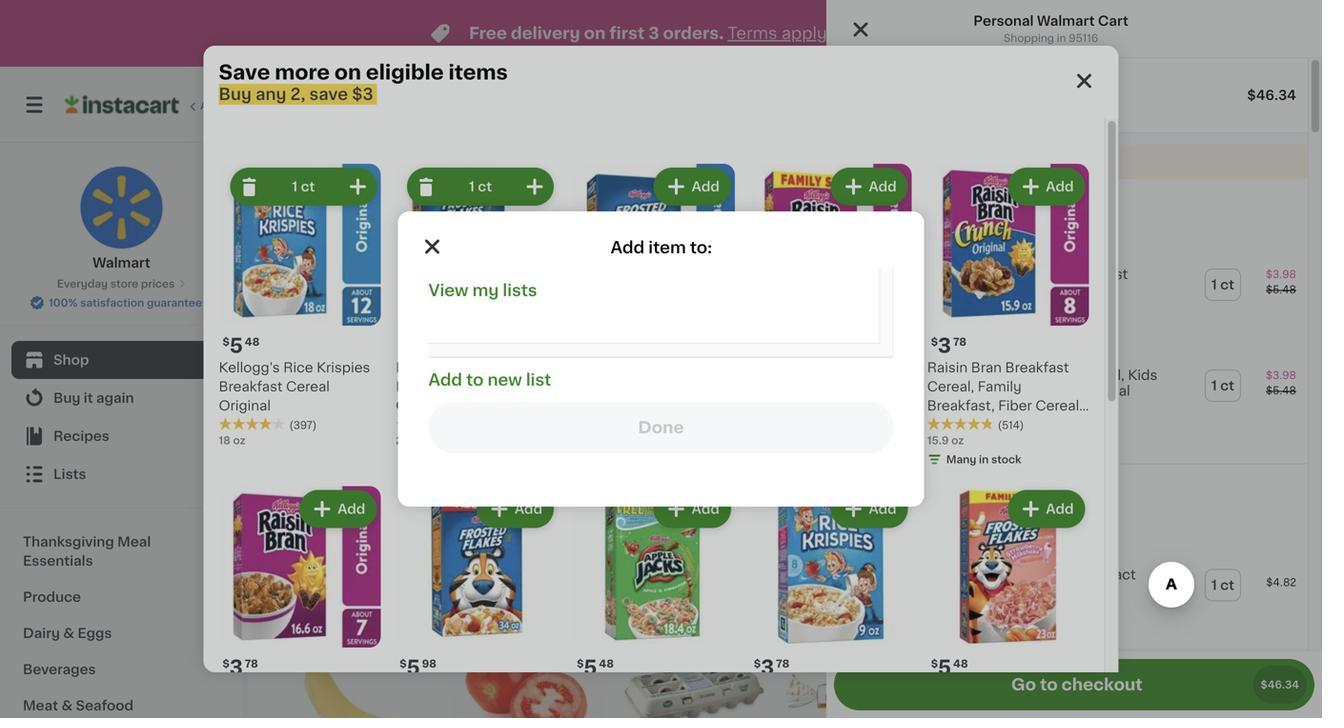 Task type: vqa. For each thing, say whether or not it's contained in the screenshot.


Task type: describe. For each thing, give the bounding box(es) containing it.
stock down 44
[[460, 454, 490, 465]]

2 vertical spatial items
[[1001, 527, 1040, 541]]

breakfast, up 15.9 oz
[[927, 399, 995, 413]]

thanksgiving meal essentials link
[[11, 524, 232, 580]]

$ 5 98
[[400, 658, 436, 678]]

wonderful halos sweet, seedless, easy-to-peel mandarins
[[952, 421, 1066, 492]]

product group containing frosted flakes breakfast cereal, kids cereal, family breakfast, original
[[826, 355, 1308, 456]]

1 horizontal spatial $3
[[1011, 197, 1029, 211]]

view all (30+) button
[[1042, 547, 1163, 585]]

add to new list link
[[428, 372, 551, 388]]

sun harvest seedless red grapes
[[619, 421, 765, 453]]

view for best sellers
[[1050, 560, 1083, 573]]

12 inside button
[[1252, 98, 1266, 112]]

$5.48 for kellogg's rice krispies breakfast cereal original
[[1266, 285, 1296, 295]]

view all (40+) button
[[1042, 166, 1163, 204]]

everyday store prices link
[[57, 276, 186, 292]]

more inside save more on eligible items buy any 2, save $3
[[275, 62, 330, 82]]

$0.33 element
[[286, 393, 437, 418]]

family up 28
[[801, 380, 845, 393]]

extract
[[1087, 568, 1136, 582]]

$1.44 each (estimated) element
[[452, 393, 604, 418]]

1 horizontal spatial $ 5 48
[[577, 658, 614, 678]]

stock down sun
[[637, 435, 667, 446]]

dairy & eggs link
[[11, 616, 232, 652]]

walmart link
[[80, 166, 163, 273]]

remove button for cereal,
[[1043, 427, 1108, 445]]

many inside item carousel region
[[1137, 459, 1168, 469]]

recipes
[[53, 430, 109, 443]]

checkout
[[1062, 677, 1143, 693]]

wonderful inside pom wonderful ready-to-eat pomegranate arils
[[822, 421, 892, 434]]

6
[[963, 396, 976, 416]]

cereal, up 6
[[927, 380, 974, 393]]

$ inside the $ 5 23
[[754, 337, 761, 347]]

thanksgiving
[[23, 536, 114, 549]]

frosted flakes breakfast cereal, kids cereal, family breakfast, original 24 oz
[[908, 369, 1157, 414]]

breakfast inside frosted flakes breakfast cereal, kids cereal, family breakfast, original 24 oz
[[1010, 369, 1074, 382]]

many in stock down sun
[[592, 435, 667, 446]]

buy inside save more on eligible items buy any 2, save $3
[[219, 86, 252, 102]]

1 vertical spatial eligible
[[948, 227, 998, 240]]

2, inside save more on eligible items buy any 2, save $3
[[290, 86, 305, 102]]

item
[[648, 240, 686, 256]]

3 choose from the top
[[922, 617, 964, 627]]

100% satisfaction guarantee
[[49, 298, 202, 308]]

store
[[110, 279, 138, 289]]

raspberries
[[1118, 421, 1199, 434]]

18 inside kellogg's rice krispies breakfast cereal original 18 oz
[[908, 302, 920, 312]]

family inside frosted flakes breakfast cereal, kids cereal, family breakfast, original 24 oz
[[959, 384, 1004, 398]]

98
[[422, 659, 436, 670]]

dairy
[[23, 627, 60, 641]]

ct for kellogg's rice krispies breakfast cereal original
[[1220, 278, 1234, 292]]

stock down ready-
[[814, 454, 844, 465]]

promotion-wrapper element containing buy any 2, save $3
[[826, 179, 1308, 465]]

product group containing 1 ct
[[396, 164, 558, 471]]

easy-
[[952, 459, 990, 472]]

(40+)
[[1105, 178, 1142, 192]]

everyday
[[57, 279, 108, 289]]

best
[[286, 556, 334, 576]]

thanksgiving meal essentials
[[23, 536, 151, 568]]

$3.98 $5.48 for kellogg's rice krispies breakfast cereal original
[[1266, 269, 1296, 295]]

cereal, up raspberries
[[1077, 369, 1125, 382]]

wonderful inside wonderful halos sweet, seedless, easy-to-peel mandarins
[[952, 421, 1022, 434]]

1 see from the top
[[918, 227, 944, 240]]

kellogg's rice krispies breakfast cereal original
[[219, 361, 370, 413]]

$4.86 per package (estimated) element
[[619, 393, 770, 418]]

all
[[200, 101, 214, 111]]

(1.03k)
[[643, 401, 681, 412]]

items inside save more on eligible items buy any 2, save $3
[[448, 62, 508, 82]]

kellogg's rice krispies breakfast cereal original button
[[908, 267, 1161, 298]]

3 choose replacement button from the top
[[901, 613, 1035, 630]]

frosted flakes breakfast cereal, kids cereal, family breakfast, original
[[396, 361, 543, 432]]

choose replacement for original
[[922, 330, 1035, 340]]

shop link
[[11, 341, 232, 379]]

stock inside item carousel region
[[1183, 459, 1213, 469]]

1 horizontal spatial first
[[872, 155, 900, 169]]

to- inside pom wonderful ready-to-eat pomegranate arils
[[835, 440, 855, 453]]

eggs
[[78, 627, 112, 641]]

remove button for extract
[[1043, 613, 1108, 630]]

$15,
[[948, 483, 976, 496]]

15.9
[[927, 435, 949, 446]]

1 see eligible items button from the top
[[900, 217, 1058, 250]]

everyday store prices
[[57, 279, 175, 289]]

1 horizontal spatial delivery
[[903, 155, 958, 169]]

dairy & eggs
[[23, 627, 112, 641]]

buy it again
[[53, 392, 134, 405]]

(514)
[[998, 420, 1024, 431]]

stock down seedless,
[[991, 454, 1021, 465]]

3 choose replacement from the top
[[922, 617, 1035, 627]]

choose replacement for cereal,
[[922, 431, 1035, 441]]

lists
[[53, 468, 86, 481]]

red
[[619, 440, 646, 453]]

produce link
[[11, 580, 232, 616]]

again
[[96, 392, 134, 405]]

list_add_items dialog
[[398, 212, 924, 507]]

fresh fruit
[[286, 175, 399, 195]]

save inside save more on eligible items buy any 2, save $3
[[309, 86, 348, 102]]

rice for kellogg's rice krispies breakfast cereal original 18 oz
[[973, 268, 1003, 281]]

mccormick® pure almond extract 2 fl oz
[[908, 568, 1136, 599]]

go
[[1011, 677, 1036, 693]]

$3.98 $5.48 for frosted flakes breakfast cereal, kids cereal, family breakfast, original
[[1266, 370, 1296, 396]]

18 inside buy any 2, save $3 dialog
[[219, 435, 230, 446]]

2 spend from the top
[[900, 501, 934, 512]]

fiber for 5
[[821, 399, 855, 413]]

many in stock down ready-
[[769, 454, 844, 465]]

cereal, up 44
[[463, 380, 510, 393]]

1 horizontal spatial 2,
[[960, 197, 973, 211]]

buy it again link
[[11, 379, 232, 417]]

shopping
[[1004, 33, 1054, 43]]

krispies for kellogg's rice krispies breakfast cereal original
[[317, 361, 370, 374]]

1 ct for mccormick® pure almond extract
[[1211, 579, 1234, 592]]

$5.48 for frosted flakes breakfast cereal, kids cereal, family breakfast, original
[[1266, 386, 1296, 396]]

86
[[646, 397, 660, 407]]

seedless
[[704, 421, 765, 434]]

free!
[[976, 155, 1009, 169]]

$ inside the $ 4 86 /pkg (est.)
[[623, 397, 630, 407]]

to:
[[690, 240, 712, 256]]

view for fresh fruit
[[1050, 178, 1083, 192]]

original inside frosted flakes breakfast cereal, kids cereal, family breakfast, original 24 oz
[[1078, 384, 1130, 398]]

add inside product group
[[1060, 251, 1088, 264]]

lime 42
[[286, 421, 339, 434]]

terms
[[728, 25, 777, 41]]

bran for 5
[[794, 361, 825, 374]]

$3 inside save more on eligible items buy any 2, save $3
[[352, 86, 373, 102]]

all stores
[[200, 101, 250, 111]]

1 spend from the top
[[900, 483, 945, 496]]

any inside save more on eligible items buy any 2, save $3
[[256, 86, 286, 102]]

10:45am
[[1121, 98, 1184, 112]]

seafood
[[76, 700, 133, 713]]

oz down kellogg's rice krispies breakfast cereal original
[[233, 435, 246, 446]]

view inside list_add_items dialog
[[428, 283, 468, 299]]

2 remove from the top
[[1064, 431, 1108, 441]]

buy any 2, save $3
[[900, 197, 1029, 211]]

sun
[[619, 421, 644, 434]]

(est.) for 4
[[706, 394, 746, 410]]

remove for breakfast
[[1064, 330, 1108, 340]]

personal walmart cart shopping in 95116
[[973, 14, 1128, 43]]

1 vertical spatial items
[[1001, 227, 1040, 240]]

28
[[812, 397, 826, 407]]

product group containing 6
[[952, 234, 1103, 492]]

see eligible items for 1st see eligible items button from the top of the page
[[918, 227, 1040, 240]]

redeem
[[1015, 501, 1055, 512]]

oz inside kellogg's rice krispies breakfast cereal original 18 oz
[[923, 302, 935, 312]]

23
[[776, 337, 790, 347]]

many inside product group
[[415, 454, 445, 465]]

2
[[908, 589, 915, 599]]

oz inside frosted flakes breakfast cereal, kids cereal, family breakfast, original 24 oz
[[924, 403, 936, 414]]

100%
[[49, 298, 78, 308]]

terms apply. link
[[728, 25, 831, 41]]

to- inside wonderful halos sweet, seedless, easy-to-peel mandarins
[[990, 459, 1010, 472]]

$ 4 28
[[789, 396, 826, 416]]

ct for frosted flakes breakfast cereal, kids cereal, family breakfast, original
[[1220, 380, 1234, 393]]

many in stock inside product group
[[415, 454, 490, 465]]

frosted flakes breakfast cereal, kids cereal, family breakfast, original image
[[838, 366, 878, 406]]

original up 15.9 oz
[[927, 418, 979, 432]]

is
[[962, 155, 973, 169]]

each
[[497, 394, 534, 410]]

kellogg's for kellogg's rice krispies breakfast cereal original 18 oz
[[908, 268, 970, 281]]

5 lb
[[952, 478, 971, 488]]

$10.18
[[937, 501, 969, 512]]

item carousel region containing best sellers
[[286, 547, 1270, 719]]

& for dairy
[[63, 627, 74, 641]]

0 vertical spatial $46.34
[[1247, 89, 1296, 102]]

first inside limited time offer region
[[609, 25, 645, 41]]

save
[[219, 62, 270, 82]]

in down sweet,
[[979, 454, 989, 465]]

product group containing mccormick® pure almond extract
[[826, 554, 1308, 642]]

pure
[[998, 568, 1029, 582]]

free
[[469, 25, 507, 41]]

cereal, up halos
[[1035, 399, 1083, 413]]

frosted for frosted flakes breakfast cereal, kids cereal, family breakfast, original 24 oz
[[908, 369, 960, 382]]

stores
[[216, 101, 250, 111]]

on for first
[[584, 25, 606, 41]]

2 vertical spatial eligible
[[948, 527, 998, 541]]

$ 5 23
[[754, 336, 790, 356]]

to for add
[[466, 372, 484, 388]]

cereal, up 24 oz
[[396, 399, 443, 413]]

97
[[978, 397, 992, 407]]

original inside frosted flakes breakfast cereal, kids cereal, family breakfast, original
[[467, 418, 519, 432]]

(est.) for 1
[[538, 394, 579, 410]]

many down sweet,
[[946, 454, 976, 465]]

fiber for 3
[[998, 399, 1032, 413]]



Task type: locate. For each thing, give the bounding box(es) containing it.
1 vertical spatial walmart
[[93, 256, 150, 270]]

buy down save
[[219, 86, 252, 102]]

rice inside kellogg's rice krispies breakfast cereal original
[[283, 361, 313, 374]]

save up fresh
[[309, 86, 348, 102]]

apply.
[[781, 25, 831, 41]]

fresh
[[286, 175, 345, 195]]

breakfast, up halos
[[1007, 384, 1075, 398]]

remove up frosted flakes breakfast cereal, kids cereal, family breakfast, original button
[[1064, 330, 1108, 340]]

kids for frosted flakes breakfast cereal, kids cereal, family breakfast, original
[[514, 380, 543, 393]]

remove kellogg's rice krispies breakfast cereal original image
[[238, 175, 260, 198]]

kids inside frosted flakes breakfast cereal, kids cereal, family breakfast, original
[[514, 380, 543, 393]]

frosted flakes breakfast cereal, kids cereal, family breakfast, original button
[[908, 368, 1161, 399]]

pomegranate
[[785, 459, 875, 472]]

buy any 2, save $3 dialog
[[204, 46, 1119, 719]]

krispies inside kellogg's rice krispies breakfast cereal original 18 oz
[[1007, 268, 1060, 281]]

see down buy any 2, save $3
[[918, 227, 944, 240]]

1 vertical spatial see
[[918, 527, 944, 541]]

5 inside the "$ 5 raspberries package 12 oz container"
[[1129, 396, 1143, 416]]

raisin for 3
[[927, 361, 968, 374]]

2 raisin from the left
[[927, 361, 968, 374]]

family down the "organic"
[[446, 399, 490, 413]]

oz inside mccormick® pure almond extract 2 fl oz
[[927, 589, 939, 599]]

0 horizontal spatial krispies
[[317, 361, 370, 374]]

all inside popup button
[[1086, 178, 1102, 192]]

replacement
[[966, 330, 1035, 340], [966, 431, 1035, 441], [966, 617, 1035, 627]]

0 vertical spatial to-
[[835, 440, 855, 453]]

view my lists
[[428, 283, 537, 299]]

buy for buy any 2, save $3
[[900, 197, 928, 211]]

more right save
[[275, 62, 330, 82]]

delivery by 10:45am link
[[1003, 93, 1184, 116]]

fl
[[917, 589, 924, 599]]

1 vertical spatial spend
[[900, 501, 934, 512]]

2 raisin bran breakfast cereal, family breakfast, fiber cereal, original from the left
[[927, 361, 1083, 432]]

0 vertical spatial on
[[584, 25, 606, 41]]

1 fiber from the left
[[821, 399, 855, 413]]

fiber up (514)
[[998, 399, 1032, 413]]

delivery
[[1033, 98, 1095, 112]]

1 horizontal spatial any
[[931, 197, 957, 211]]

$3 up fruit
[[352, 86, 373, 102]]

15.9 oz
[[927, 435, 964, 446]]

1 vertical spatial first
[[872, 155, 900, 169]]

$ inside $ 4 28
[[789, 397, 796, 407]]

3 replacement from the top
[[966, 617, 1035, 627]]

in
[[1057, 33, 1066, 43], [625, 435, 635, 446], [448, 454, 457, 465], [802, 454, 812, 465], [979, 454, 989, 465], [1170, 459, 1180, 469]]

many in stock down 24 oz
[[415, 454, 490, 465]]

1 horizontal spatial kids
[[1128, 369, 1157, 382]]

grapes
[[649, 440, 698, 453]]

1 vertical spatial see eligible items button
[[900, 518, 1058, 550]]

1 raisin bran breakfast cereal, family breakfast, fiber cereal, original from the left
[[750, 361, 906, 432]]

original down 44
[[467, 418, 519, 432]]

save down the free!
[[976, 197, 1008, 211]]

& left eggs
[[63, 627, 74, 641]]

spend left $10.18
[[900, 501, 934, 512]]

2 bran from the left
[[971, 361, 1002, 374]]

item carousel region containing fresh fruit
[[286, 166, 1270, 532]]

mccormick®
[[908, 568, 994, 582]]

view my lists link
[[428, 283, 537, 299]]

1 horizontal spatial kellogg's
[[908, 268, 970, 281]]

2, down is
[[960, 197, 973, 211]]

original down buy any 2, save $3
[[956, 283, 1008, 297]]

0 vertical spatial 18
[[908, 302, 920, 312]]

0 horizontal spatial $3
[[352, 86, 373, 102]]

2 $3.98 from the top
[[1266, 370, 1296, 381]]

product group
[[219, 164, 381, 448], [396, 164, 558, 471], [573, 164, 735, 452], [750, 164, 912, 471], [927, 164, 1089, 471], [286, 234, 437, 460], [619, 234, 770, 487], [785, 234, 937, 508], [952, 234, 1103, 492], [1118, 234, 1270, 475], [219, 486, 381, 719], [396, 486, 558, 719], [573, 486, 735, 719], [750, 486, 912, 719], [927, 486, 1089, 719], [286, 616, 437, 719], [452, 616, 604, 719], [619, 616, 770, 719], [785, 616, 937, 719], [952, 616, 1103, 719], [1118, 616, 1270, 719]]

orders.
[[663, 25, 724, 41]]

frosted for frosted flakes breakfast cereal, kids cereal, family breakfast, original
[[396, 361, 447, 374]]

1 see eligible items from the top
[[918, 227, 1040, 240]]

breakfast inside kellogg's rice krispies breakfast cereal original 18 oz
[[1064, 268, 1128, 281]]

kellogg's rice krispies breakfast cereal original image
[[838, 265, 878, 305]]

24
[[908, 403, 922, 414], [396, 435, 410, 446]]

1 $5.48 from the top
[[1266, 285, 1296, 295]]

many down container
[[1137, 459, 1168, 469]]

in down container
[[1170, 459, 1180, 469]]

0 vertical spatial cereal
[[908, 283, 952, 297]]

1
[[292, 180, 298, 193], [469, 180, 475, 193], [1211, 278, 1217, 292], [1211, 380, 1217, 393], [463, 396, 472, 416], [1211, 579, 1217, 592]]

2 see eligible items from the top
[[918, 527, 1040, 541]]

2 replacement from the top
[[966, 431, 1035, 441]]

replacement down mccormick® pure almond extract 2 fl oz
[[966, 617, 1035, 627]]

any inside promotion-wrapper element
[[931, 197, 957, 211]]

see eligible items
[[918, 227, 1040, 240], [918, 527, 1040, 541]]

mccormick® pure almond extract button
[[908, 567, 1136, 583]]

1 ct button for frosted flakes breakfast cereal, kids cereal, family breakfast, original
[[1206, 371, 1240, 401]]

cereal right kellogg's rice krispies breakfast cereal original image
[[908, 283, 952, 297]]

$3
[[352, 86, 373, 102], [1011, 197, 1029, 211]]

choose replacement
[[922, 330, 1035, 340], [922, 431, 1035, 441], [922, 617, 1035, 627]]

$ inside "$ 5 98"
[[400, 659, 407, 670]]

breakfast,
[[1007, 384, 1075, 398], [750, 399, 818, 413], [927, 399, 995, 413], [396, 418, 463, 432]]

0 vertical spatial $3
[[352, 86, 373, 102]]

view inside 'popup button'
[[1050, 560, 1083, 573]]

2 vertical spatial save
[[979, 483, 1012, 496]]

0 horizontal spatial frosted
[[396, 361, 447, 374]]

None search field
[[273, 78, 580, 132]]

2 product group from the top
[[826, 355, 1308, 456]]

choose for family
[[922, 431, 964, 441]]

add to new list
[[428, 372, 551, 388]]

product group containing kellogg's rice krispies breakfast cereal original
[[826, 254, 1308, 355]]

items down free at top
[[448, 62, 508, 82]]

many in stock down container
[[1137, 459, 1213, 469]]

100% satisfaction guarantee button
[[30, 292, 213, 311]]

2 choose replacement from the top
[[922, 431, 1035, 441]]

2 horizontal spatial buy
[[900, 197, 928, 211]]

spend
[[900, 483, 945, 496], [900, 501, 934, 512]]

satisfaction
[[80, 298, 144, 308]]

all for fresh fruit
[[1086, 178, 1102, 192]]

1 bran from the left
[[794, 361, 825, 374]]

0 horizontal spatial cereal
[[286, 380, 330, 393]]

produce
[[23, 591, 81, 604]]

2 wonderful from the left
[[952, 421, 1022, 434]]

krispies inside kellogg's rice krispies breakfast cereal original
[[317, 361, 370, 374]]

$ inside $ 6 97
[[956, 397, 963, 407]]

1 4 from the left
[[796, 396, 810, 416]]

flakes up 97
[[963, 369, 1006, 382]]

oz
[[923, 302, 935, 312], [924, 403, 936, 414], [233, 435, 246, 446], [412, 435, 425, 446], [951, 435, 964, 446], [1132, 440, 1145, 450], [927, 589, 939, 599]]

0 horizontal spatial 2,
[[290, 86, 305, 102]]

original down $ 4 28
[[750, 418, 802, 432]]

1 vertical spatial kellogg's
[[219, 361, 280, 374]]

product group
[[826, 254, 1308, 355], [826, 355, 1308, 456], [826, 554, 1308, 642], [826, 650, 1308, 719]]

in inside item carousel region
[[1170, 459, 1180, 469]]

to up 44
[[466, 372, 484, 388]]

view inside popup button
[[1050, 178, 1083, 192]]

12 button
[[1207, 82, 1285, 128]]

buy for buy it again
[[53, 392, 80, 405]]

1 vertical spatial $3.98 $5.48
[[1266, 370, 1296, 396]]

18
[[908, 302, 920, 312], [219, 435, 230, 446]]

oz down raspberries
[[1132, 440, 1145, 450]]

items down redeem
[[1001, 527, 1040, 541]]

see eligible items for second see eligible items button
[[918, 527, 1040, 541]]

item carousel region
[[286, 166, 1270, 532], [286, 547, 1270, 719]]

0 horizontal spatial any
[[256, 86, 286, 102]]

1 vertical spatial 24
[[396, 435, 410, 446]]

1 horizontal spatial raisin
[[927, 361, 968, 374]]

0 vertical spatial 1 ct button
[[1206, 270, 1240, 300]]

24 inside frosted flakes breakfast cereal, kids cereal, family breakfast, original 24 oz
[[908, 403, 922, 414]]

kellogg's rice krispies breakfast cereal original 18 oz
[[908, 268, 1128, 312]]

0 horizontal spatial wonderful
[[822, 421, 892, 434]]

many down ready-
[[769, 454, 799, 465]]

oz inside the "$ 5 raspberries package 12 oz container"
[[1132, 440, 1145, 450]]

to-
[[835, 440, 855, 453], [990, 459, 1010, 472]]

to inside spend $15, save $5 spend $10.18 more to redeem
[[1001, 501, 1012, 512]]

4 inside the $ 4 86 /pkg (est.)
[[630, 396, 644, 416]]

1 choose replacement button from the top
[[901, 326, 1035, 343]]

1 raisin from the left
[[750, 361, 791, 374]]

2, right the stores
[[290, 86, 305, 102]]

1 vertical spatial more
[[971, 501, 998, 512]]

78
[[599, 337, 612, 347], [953, 337, 966, 347], [245, 659, 258, 670], [776, 659, 789, 670]]

choose down fl
[[922, 617, 964, 627]]

bran for 3
[[971, 361, 1002, 374]]

rice for kellogg's rice krispies breakfast cereal original
[[283, 361, 313, 374]]

remove for extract
[[1064, 617, 1108, 627]]

1 1 ct button from the top
[[1206, 270, 1240, 300]]

0 horizontal spatial on
[[334, 62, 361, 82]]

0 vertical spatial see
[[918, 227, 944, 240]]

choose for 18
[[922, 330, 964, 340]]

1 (est.) from the left
[[538, 394, 579, 410]]

first left orders.
[[609, 25, 645, 41]]

see eligible items button down buy any 2, save $3
[[900, 217, 1058, 250]]

view
[[1050, 178, 1083, 192], [428, 283, 468, 299], [1050, 560, 1083, 573]]

2 vertical spatial to
[[1040, 677, 1058, 693]]

2 vertical spatial remove button
[[1043, 613, 1108, 630]]

lists
[[503, 283, 537, 299]]

to- up pomegranate
[[835, 440, 855, 453]]

kellogg's for kellogg's rice krispies breakfast cereal original
[[219, 361, 280, 374]]

2 $5.48 from the top
[[1266, 386, 1296, 396]]

view all (30+)
[[1050, 560, 1142, 573]]

by
[[1098, 98, 1117, 112]]

rice inside kellogg's rice krispies breakfast cereal original 18 oz
[[973, 268, 1003, 281]]

guarantee
[[147, 298, 202, 308]]

family up 97
[[978, 380, 1022, 393]]

first
[[609, 25, 645, 41], [872, 155, 900, 169]]

1 horizontal spatial cereal
[[908, 283, 952, 297]]

1 vertical spatial remove button
[[1043, 427, 1108, 445]]

1 vertical spatial choose replacement
[[922, 431, 1035, 441]]

1 remove from the top
[[1064, 330, 1108, 340]]

2 promotion-wrapper element from the top
[[826, 465, 1308, 650]]

frosted inside frosted flakes breakfast cereal, kids cereal, family breakfast, original 24 oz
[[908, 369, 960, 382]]

flakes for frosted flakes breakfast cereal, kids cereal, family breakfast, original 24 oz
[[963, 369, 1006, 382]]

in inside personal walmart cart shopping in 95116
[[1057, 33, 1066, 43]]

walmart logo image
[[80, 166, 163, 250]]

family inside frosted flakes breakfast cereal, kids cereal, family breakfast, original
[[446, 399, 490, 413]]

raisin for 5
[[750, 361, 791, 374]]

promotion-wrapper element
[[826, 179, 1308, 465], [826, 465, 1308, 650]]

2 remove button from the top
[[1043, 427, 1108, 445]]

stock
[[637, 435, 667, 446], [460, 454, 490, 465], [814, 454, 844, 465], [991, 454, 1021, 465], [1183, 459, 1213, 469]]

frosted inside frosted flakes breakfast cereal, kids cereal, family breakfast, original
[[396, 361, 447, 374]]

kids up each
[[514, 380, 543, 393]]

1 horizontal spatial on
[[584, 25, 606, 41]]

$3 up "kellogg's rice krispies breakfast cereal original" button
[[1011, 197, 1029, 211]]

1 horizontal spatial 12
[[1252, 98, 1266, 112]]

0 horizontal spatial 18
[[219, 435, 230, 446]]

to left redeem
[[1001, 501, 1012, 512]]

0 vertical spatial kellogg's
[[908, 268, 970, 281]]

flakes inside frosted flakes breakfast cereal, kids cereal, family breakfast, original
[[451, 361, 493, 374]]

spend $15, save $5 spend $10.18 more to redeem
[[900, 483, 1055, 512]]

list
[[526, 372, 551, 388]]

kids inside frosted flakes breakfast cereal, kids cereal, family breakfast, original 24 oz
[[1128, 369, 1157, 382]]

any down your first delivery is free!
[[931, 197, 957, 211]]

3 1 ct button from the top
[[1206, 570, 1240, 601]]

2 see from the top
[[918, 527, 944, 541]]

24 down "$0.33" element
[[396, 435, 410, 446]]

4 for $ 4 86 /pkg (est.)
[[630, 396, 644, 416]]

4 left 28
[[796, 396, 810, 416]]

0 vertical spatial remove button
[[1043, 326, 1108, 343]]

recipes link
[[11, 417, 232, 456]]

1 ct for frosted flakes breakfast cereal, kids cereal, family breakfast, original
[[1211, 380, 1234, 393]]

remove button down almond
[[1043, 613, 1108, 630]]

save left $5
[[979, 483, 1012, 496]]

kids up raspberries
[[1128, 369, 1157, 382]]

eligible inside save more on eligible items buy any 2, save $3
[[366, 62, 444, 82]]

0 vertical spatial rice
[[973, 268, 1003, 281]]

95116
[[1069, 33, 1098, 43]]

more inside spend $15, save $5 spend $10.18 more to redeem
[[971, 501, 998, 512]]

2 $3.98 $5.48 from the top
[[1266, 370, 1296, 396]]

replacement down kellogg's rice krispies breakfast cereal original 18 oz
[[966, 330, 1035, 340]]

to- up mandarins
[[990, 459, 1010, 472]]

all left (30+)
[[1086, 560, 1102, 573]]

bran up 28
[[794, 361, 825, 374]]

0 horizontal spatial rice
[[283, 361, 313, 374]]

view left (40+)
[[1050, 178, 1083, 192]]

0 vertical spatial item carousel region
[[286, 166, 1270, 532]]

choose replacement down 'mccormick®'
[[922, 617, 1035, 627]]

0 vertical spatial krispies
[[1007, 268, 1060, 281]]

& for meat
[[61, 700, 73, 713]]

seedless,
[[1001, 440, 1066, 453]]

flakes for frosted flakes breakfast cereal, kids cereal, family breakfast, original
[[451, 361, 493, 374]]

$ inside $ 1 44 each (est.)
[[456, 397, 463, 407]]

4 left 86
[[630, 396, 644, 416]]

1 choose replacement from the top
[[922, 330, 1035, 340]]

promotion-wrapper element containing spend $15, save $5
[[826, 465, 1308, 650]]

remove frosted flakes breakfast cereal, kids cereal, family breakfast, original image
[[415, 175, 438, 198]]

1 $3.98 $5.48 from the top
[[1266, 269, 1296, 295]]

$4.82
[[1266, 578, 1296, 588]]

cereal for kellogg's rice krispies breakfast cereal original
[[286, 380, 330, 393]]

1 vertical spatial to-
[[990, 459, 1010, 472]]

oz right 15.9
[[951, 435, 964, 446]]

0 vertical spatial buy
[[219, 86, 252, 102]]

1 vertical spatial $46.34
[[1261, 680, 1299, 691]]

1 promotion-wrapper element from the top
[[826, 179, 1308, 465]]

choose replacement button for breakfast,
[[901, 427, 1035, 445]]

1 wonderful from the left
[[822, 421, 892, 434]]

1 product group from the top
[[826, 254, 1308, 355]]

items up "kellogg's rice krispies breakfast cereal original" button
[[1001, 227, 1040, 240]]

all for best sellers
[[1086, 560, 1102, 573]]

in down frosted flakes breakfast cereal, kids cereal, family breakfast, original
[[448, 454, 457, 465]]

add button inside product group
[[1024, 240, 1097, 275]]

see eligible items down buy any 2, save $3
[[918, 227, 1040, 240]]

beverages
[[23, 663, 96, 677]]

kellogg's inside kellogg's rice krispies breakfast cereal original 18 oz
[[908, 268, 970, 281]]

oz right fl
[[927, 589, 939, 599]]

go to checkout
[[1011, 677, 1143, 693]]

(30+)
[[1105, 560, 1142, 573]]

$5.48
[[1266, 285, 1296, 295], [1266, 386, 1296, 396]]

(est.) inside $ 1 44 each (est.)
[[538, 394, 579, 410]]

0 horizontal spatial $ 5 48
[[223, 336, 260, 356]]

view all (40+)
[[1050, 178, 1142, 192]]

remove
[[1064, 330, 1108, 340], [1064, 431, 1108, 441], [1064, 617, 1108, 627]]

many down sun
[[592, 435, 622, 446]]

choose replacement down $ 6 97
[[922, 431, 1035, 441]]

spend up $10.18
[[900, 483, 945, 496]]

& right meat
[[61, 700, 73, 713]]

1 vertical spatial rice
[[283, 361, 313, 374]]

$5
[[1015, 483, 1033, 496]]

2 choose from the top
[[922, 431, 964, 441]]

lime 42 button
[[286, 234, 437, 460]]

12 inside the "$ 5 raspberries package 12 oz container"
[[1118, 440, 1130, 450]]

on inside limited time offer region
[[584, 25, 606, 41]]

shop
[[53, 354, 89, 367]]

2 item carousel region from the top
[[286, 547, 1270, 719]]

walmart inside personal walmart cart shopping in 95116
[[1037, 14, 1095, 28]]

breakfast inside frosted flakes breakfast cereal, kids cereal, family breakfast, original
[[396, 380, 460, 393]]

see
[[918, 227, 944, 240], [918, 527, 944, 541]]

0 vertical spatial more
[[275, 62, 330, 82]]

cereal for kellogg's rice krispies breakfast cereal original 18 oz
[[908, 283, 952, 297]]

0 vertical spatial walmart
[[1037, 14, 1095, 28]]

on for eligible
[[334, 62, 361, 82]]

2 (est.) from the left
[[706, 394, 746, 410]]

2 choose replacement button from the top
[[901, 427, 1035, 445]]

0 horizontal spatial first
[[609, 25, 645, 41]]

free delivery on first 3 orders. terms apply.
[[469, 25, 831, 41]]

2 1 ct button from the top
[[1206, 371, 1240, 401]]

1 vertical spatial 12
[[1118, 440, 1130, 450]]

24 oz
[[396, 435, 425, 446]]

bran up 97
[[971, 361, 1002, 374]]

sweet,
[[952, 440, 997, 453]]

cereal inside kellogg's rice krispies breakfast cereal original
[[286, 380, 330, 393]]

breakfast, up pom
[[750, 399, 818, 413]]

24 inside product group
[[396, 435, 410, 446]]

1 vertical spatial view
[[428, 283, 468, 299]]

1 remove button from the top
[[1043, 326, 1108, 343]]

limited time offer region
[[0, 0, 1266, 67]]

1 horizontal spatial 18
[[908, 302, 920, 312]]

1 horizontal spatial to
[[1001, 501, 1012, 512]]

replacement for original
[[966, 330, 1035, 340]]

breakfast inside kellogg's rice krispies breakfast cereal original
[[219, 380, 283, 393]]

0 vertical spatial $5.48
[[1266, 285, 1296, 295]]

0 vertical spatial 24
[[908, 403, 922, 414]]

kellogg's down buy any 2, save $3
[[908, 268, 970, 281]]

2 fiber from the left
[[998, 399, 1032, 413]]

1 inside $ 1 44 each (est.)
[[463, 396, 472, 416]]

48
[[245, 337, 260, 347], [422, 337, 437, 347], [599, 659, 614, 670], [953, 659, 968, 670]]

mccormick® pure almond extract image
[[838, 566, 878, 606]]

many in stock inside item carousel region
[[1137, 459, 1213, 469]]

meal
[[117, 536, 151, 549]]

wonderful up sweet,
[[952, 421, 1022, 434]]

kellogg's inside kellogg's rice krispies breakfast cereal original
[[219, 361, 280, 374]]

on inside save more on eligible items buy any 2, save $3
[[334, 62, 361, 82]]

kids for frosted flakes breakfast cereal, kids cereal, family breakfast, original 24 oz
[[1128, 369, 1157, 382]]

0 vertical spatial $3.98 $5.48
[[1266, 269, 1296, 295]]

increment quantity of kellogg's rice krispies breakfast cereal original image
[[346, 175, 369, 198]]

instacart logo image
[[65, 93, 179, 116]]

1 ct button for mccormick® pure almond extract
[[1206, 570, 1240, 601]]

$ 1 44 each (est.)
[[456, 394, 579, 416]]

0 horizontal spatial (est.)
[[538, 394, 579, 410]]

add
[[692, 180, 720, 193], [869, 180, 897, 193], [1046, 180, 1074, 193], [611, 240, 644, 256], [394, 251, 422, 264], [1060, 251, 1088, 264], [428, 372, 462, 388], [337, 503, 365, 516], [515, 503, 542, 516], [692, 503, 720, 516], [869, 503, 897, 516], [1046, 503, 1074, 516], [394, 632, 422, 645], [561, 632, 588, 645], [727, 632, 755, 645], [894, 632, 921, 645], [1060, 632, 1088, 645]]

sellers
[[339, 556, 412, 576]]

meat
[[23, 700, 58, 713]]

1 vertical spatial save
[[976, 197, 1008, 211]]

0 vertical spatial replacement
[[966, 330, 1035, 340]]

1 vertical spatial replacement
[[966, 431, 1035, 441]]

1 ct for kellogg's rice krispies breakfast cereal original
[[1211, 278, 1234, 292]]

ct for mccormick® pure almond extract
[[1220, 579, 1234, 592]]

peel
[[1010, 459, 1039, 472]]

choose down 6
[[922, 431, 964, 441]]

in left 95116
[[1057, 33, 1066, 43]]

replacement for cereal,
[[966, 431, 1035, 441]]

1 vertical spatial $3.98
[[1266, 370, 1296, 381]]

original inside kellogg's rice krispies breakfast cereal original 18 oz
[[956, 283, 1008, 297]]

2 vertical spatial 1 ct button
[[1206, 570, 1240, 601]]

0 vertical spatial all
[[1086, 178, 1102, 192]]

$3.98
[[1266, 269, 1296, 280], [1266, 370, 1296, 381]]

raisin bran breakfast cereal, family breakfast, fiber cereal, original for 5
[[750, 361, 906, 432]]

(est.) inside the $ 4 86 /pkg (est.)
[[706, 394, 746, 410]]

★★★★★
[[573, 398, 640, 412], [573, 398, 640, 412], [219, 417, 285, 431], [219, 417, 285, 431], [396, 417, 463, 431], [396, 417, 463, 431], [927, 417, 994, 431], [927, 417, 994, 431]]

0 vertical spatial any
[[256, 86, 286, 102]]

cereal, left 6
[[908, 384, 956, 398]]

0 vertical spatial view
[[1050, 178, 1083, 192]]

to inside list_add_items dialog
[[466, 372, 484, 388]]

2 4 from the left
[[630, 396, 644, 416]]

your
[[838, 155, 869, 169]]

2 see eligible items button from the top
[[900, 518, 1058, 550]]

to
[[466, 372, 484, 388], [1001, 501, 1012, 512], [1040, 677, 1058, 693]]

to right go
[[1040, 677, 1058, 693]]

1 horizontal spatial more
[[971, 501, 998, 512]]

0 vertical spatial first
[[609, 25, 645, 41]]

1 vertical spatial to
[[1001, 501, 1012, 512]]

$3.98 for frosted flakes breakfast cereal, kids cereal, family breakfast, original
[[1266, 370, 1296, 381]]

1 $3.98 from the top
[[1266, 269, 1296, 280]]

$3.98 for kellogg's rice krispies breakfast cereal original
[[1266, 269, 1296, 280]]

0 horizontal spatial delivery
[[511, 25, 580, 41]]

essentials
[[23, 555, 93, 568]]

1 inside product group
[[469, 180, 475, 193]]

walmart up 95116
[[1037, 14, 1095, 28]]

delivery by 10:45am
[[1033, 98, 1184, 112]]

view left my
[[428, 283, 468, 299]]

4 product group from the top
[[826, 650, 1308, 719]]

new
[[488, 372, 522, 388]]

1 item carousel region from the top
[[286, 166, 1270, 532]]

0 horizontal spatial fiber
[[821, 399, 855, 413]]

&
[[63, 627, 74, 641], [61, 700, 73, 713]]

increment quantity of frosted flakes breakfast cereal, kids cereal, family breakfast, original image
[[523, 175, 546, 198]]

4 for $ 4 28
[[796, 396, 810, 416]]

to for go
[[1040, 677, 1058, 693]]

see eligible items button down spend $15, save $5 spend $10.18 more to redeem
[[900, 518, 1058, 550]]

0 horizontal spatial to
[[466, 372, 484, 388]]

2 vertical spatial choose replacement button
[[901, 613, 1035, 630]]

3 remove from the top
[[1064, 617, 1108, 627]]

cereal, up eat at bottom
[[858, 399, 906, 413]]

1 ct button for kellogg's rice krispies breakfast cereal original
[[1206, 270, 1240, 300]]

remove button for breakfast
[[1043, 326, 1108, 343]]

delivery left is
[[903, 155, 958, 169]]

choose replacement button for oz
[[901, 326, 1035, 343]]

5
[[230, 336, 243, 356], [761, 336, 774, 356], [1129, 396, 1143, 416], [952, 478, 959, 488], [407, 658, 420, 678], [584, 658, 597, 678], [938, 658, 951, 678]]

all inside 'popup button'
[[1086, 560, 1102, 573]]

kellogg's up 18 oz
[[219, 361, 280, 374]]

1 choose from the top
[[922, 330, 964, 340]]

3 product group from the top
[[826, 554, 1308, 642]]

$ inside the "$ 5 raspberries package 12 oz container"
[[1122, 397, 1129, 407]]

raisin bran breakfast cereal, family breakfast, fiber cereal, original for 3
[[927, 361, 1083, 432]]

0 horizontal spatial walmart
[[93, 256, 150, 270]]

0 vertical spatial $3.98
[[1266, 269, 1296, 280]]

raisin up 6
[[927, 361, 968, 374]]

krispies for kellogg's rice krispies breakfast cereal original 18 oz
[[1007, 268, 1060, 281]]

2 horizontal spatial $ 5 48
[[931, 658, 968, 678]]

original up raspberries
[[1078, 384, 1130, 398]]

items
[[448, 62, 508, 82], [1001, 227, 1040, 240], [1001, 527, 1040, 541]]

flakes inside frosted flakes breakfast cereal, kids cereal, family breakfast, original 24 oz
[[963, 369, 1006, 382]]

2 vertical spatial view
[[1050, 560, 1083, 573]]

buy down your first delivery is free!
[[900, 197, 928, 211]]

2 horizontal spatial to
[[1040, 677, 1058, 693]]

fiber up pom wonderful ready-to-eat pomegranate arils
[[821, 399, 855, 413]]

choose up 6
[[922, 330, 964, 340]]

1 all from the top
[[1086, 178, 1102, 192]]

family up (514)
[[959, 384, 1004, 398]]

1 horizontal spatial flakes
[[963, 369, 1006, 382]]

see down $10.18
[[918, 527, 944, 541]]

2 all from the top
[[1086, 560, 1102, 573]]

(est.) down list
[[538, 394, 579, 410]]

save inside spend $15, save $5 spend $10.18 more to redeem
[[979, 483, 1012, 496]]

0 vertical spatial delivery
[[511, 25, 580, 41]]

in down sun
[[625, 435, 635, 446]]

many down 24 oz
[[415, 454, 445, 465]]

1 vertical spatial 2,
[[960, 197, 973, 211]]

in down ready-
[[802, 454, 812, 465]]

1 vertical spatial delivery
[[903, 155, 958, 169]]

3 remove button from the top
[[1043, 613, 1108, 630]]

choose replacement down kellogg's rice krispies breakfast cereal original 18 oz
[[922, 330, 1035, 340]]

0 vertical spatial &
[[63, 627, 74, 641]]

0 horizontal spatial bran
[[794, 361, 825, 374]]

$ 4 86 /pkg (est.)
[[623, 394, 746, 416]]

fiber
[[821, 399, 855, 413], [998, 399, 1032, 413]]

krispies
[[1007, 268, 1060, 281], [317, 361, 370, 374]]

oz down "$0.33" element
[[412, 435, 425, 446]]

1 vertical spatial $3
[[1011, 197, 1029, 211]]

0 vertical spatial items
[[448, 62, 508, 82]]

breakfast, up 24 oz
[[396, 418, 463, 432]]

rice down buy any 2, save $3
[[973, 268, 1003, 281]]

1 vertical spatial 18
[[219, 435, 230, 446]]

arils
[[879, 459, 908, 472]]

breakfast, inside frosted flakes breakfast cereal, kids cereal, family breakfast, original
[[396, 418, 463, 432]]

cereal up (397) at the bottom left
[[286, 380, 330, 393]]

original inside kellogg's rice krispies breakfast cereal original
[[219, 399, 271, 413]]

delivery inside limited time offer region
[[511, 25, 580, 41]]

many in stock down sweet,
[[946, 454, 1021, 465]]

1 replacement from the top
[[966, 330, 1035, 340]]

1 horizontal spatial raisin bran breakfast cereal, family breakfast, fiber cereal, original
[[927, 361, 1083, 432]]

0 vertical spatial see eligible items
[[918, 227, 1040, 240]]

any
[[256, 86, 286, 102], [931, 197, 957, 211]]

1 vertical spatial remove
[[1064, 431, 1108, 441]]

3 inside limited time offer region
[[648, 25, 659, 41]]

cereal, up $ 4 28
[[750, 380, 797, 393]]

breakfast, inside frosted flakes breakfast cereal, kids cereal, family breakfast, original 24 oz
[[1007, 384, 1075, 398]]

1 horizontal spatial buy
[[219, 86, 252, 102]]

cereal inside kellogg's rice krispies breakfast cereal original 18 oz
[[908, 283, 952, 297]]



